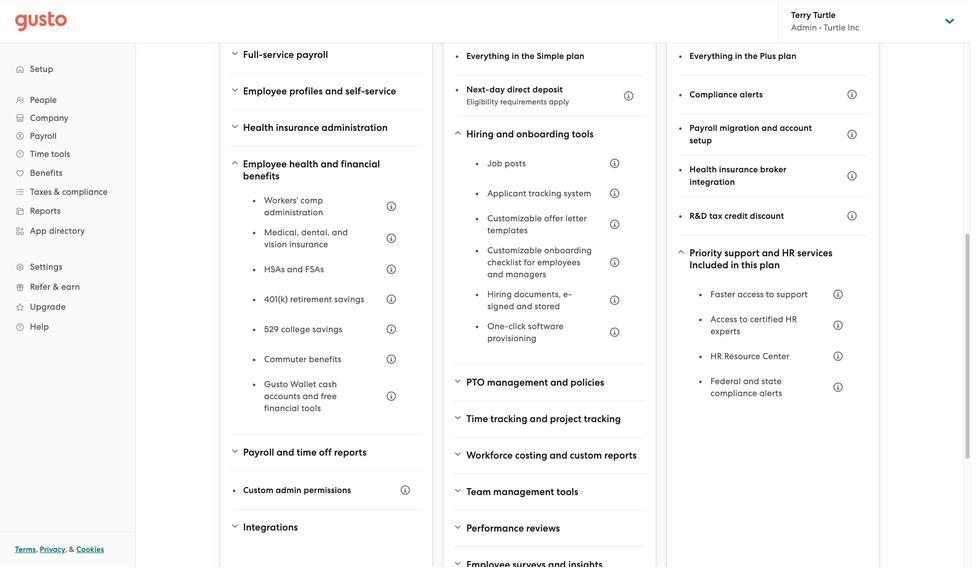 Task type: locate. For each thing, give the bounding box(es) containing it.
everything up day
[[466, 51, 510, 61]]

1 horizontal spatial time
[[466, 413, 488, 425]]

,
[[36, 545, 38, 554], [65, 545, 67, 554]]

customizable inside customizable onboarding checklist for employees and managers
[[487, 245, 542, 255]]

0 horizontal spatial the
[[521, 51, 535, 61]]

hr left services
[[782, 247, 795, 259]]

tracking up workforce
[[491, 413, 528, 425]]

terms
[[15, 545, 36, 554]]

0 horizontal spatial to
[[740, 314, 748, 324]]

costing
[[515, 450, 547, 461]]

hiring inside dropdown button
[[466, 128, 494, 140]]

directory
[[49, 226, 85, 236]]

hr for and
[[782, 247, 795, 259]]

applicant tracking system
[[487, 188, 591, 198]]

2 vertical spatial hr
[[711, 351, 722, 361]]

hr for certified
[[786, 314, 797, 324]]

hiring documents, e- signed and stored
[[487, 289, 572, 311]]

onboarding down apply
[[516, 128, 570, 140]]

1 horizontal spatial payroll
[[243, 447, 274, 458]]

in left 'this'
[[731, 259, 739, 271]]

privacy link
[[40, 545, 65, 554]]

workforce
[[466, 450, 513, 461]]

1 vertical spatial service
[[365, 85, 396, 97]]

to inside access to certified hr experts
[[740, 314, 748, 324]]

direct
[[507, 84, 531, 95]]

in up direct
[[512, 51, 519, 61]]

savings
[[334, 294, 364, 304], [312, 324, 342, 334]]

hiring down eligibility
[[466, 128, 494, 140]]

priority
[[690, 247, 722, 259]]

1 vertical spatial management
[[493, 486, 554, 498]]

0 horizontal spatial compliance
[[62, 187, 108, 197]]

hr left resource
[[711, 351, 722, 361]]

1 the from the left
[[521, 51, 535, 61]]

time tracking and project tracking
[[466, 413, 621, 425]]

tracking for applicant
[[529, 188, 562, 198]]

eligibility
[[466, 97, 498, 106]]

upgrade link
[[10, 298, 125, 316]]

savings right the college
[[312, 324, 342, 334]]

0 vertical spatial onboarding
[[516, 128, 570, 140]]

, left cookies
[[65, 545, 67, 554]]

app directory
[[30, 226, 85, 236]]

federal
[[711, 376, 741, 386]]

support up 'this'
[[725, 247, 760, 259]]

the left plus
[[745, 51, 758, 61]]

2 the from the left
[[745, 51, 758, 61]]

1 horizontal spatial health
[[690, 164, 717, 175]]

migration
[[720, 123, 760, 133]]

this
[[742, 259, 757, 271]]

0 horizontal spatial service
[[263, 49, 294, 60]]

0 horizontal spatial time
[[30, 149, 49, 159]]

2 employee from the top
[[243, 158, 287, 170]]

performance reviews button
[[453, 517, 646, 541]]

reports right custom on the right bottom
[[604, 450, 637, 461]]

2 horizontal spatial tracking
[[584, 413, 621, 425]]

and down the checklist
[[487, 269, 504, 279]]

2 customizable from the top
[[487, 245, 542, 255]]

payroll up the setup
[[690, 123, 718, 133]]

next-
[[466, 84, 490, 95]]

hiring up signed at the right
[[487, 289, 512, 299]]

payroll for payroll
[[30, 131, 57, 141]]

health
[[243, 122, 274, 133], [690, 164, 717, 175]]

broker
[[760, 164, 787, 175]]

hr right the certified
[[786, 314, 797, 324]]

1 horizontal spatial service
[[365, 85, 396, 97]]

in left plus
[[735, 51, 743, 61]]

administration inside "dropdown button"
[[322, 122, 388, 133]]

state
[[762, 376, 782, 386]]

customizable for for
[[487, 245, 542, 255]]

401(k)
[[264, 294, 288, 304]]

onboarding up the employees
[[544, 245, 592, 255]]

tracking up offer
[[529, 188, 562, 198]]

& inside dropdown button
[[54, 187, 60, 197]]

0 horizontal spatial ,
[[36, 545, 38, 554]]

and down 'documents,'
[[516, 301, 533, 311]]

and right health
[[321, 158, 339, 170]]

0 horizontal spatial support
[[725, 247, 760, 259]]

and
[[325, 85, 343, 97], [762, 123, 778, 133], [496, 128, 514, 140], [321, 158, 339, 170], [332, 227, 348, 237], [762, 247, 780, 259], [287, 264, 303, 274], [487, 269, 504, 279], [516, 301, 533, 311], [743, 376, 759, 386], [550, 377, 568, 388], [303, 391, 319, 401], [530, 413, 548, 425], [277, 447, 294, 458], [550, 450, 568, 461]]

inc
[[848, 22, 859, 32]]

compliance down benefits link in the top of the page
[[62, 187, 108, 197]]

full-service payroll
[[243, 49, 328, 60]]

financial down health insurance administration "dropdown button"
[[341, 158, 380, 170]]

e-
[[563, 289, 572, 299]]

time
[[30, 149, 49, 159], [466, 413, 488, 425]]

0 horizontal spatial benefits
[[243, 170, 280, 182]]

0 horizontal spatial everything
[[466, 51, 510, 61]]

1 vertical spatial to
[[740, 314, 748, 324]]

& right "taxes"
[[54, 187, 60, 197]]

tools inside gusto navigation "element"
[[51, 149, 70, 159]]

0 vertical spatial benefits
[[243, 170, 280, 182]]

hiring and onboarding tools button
[[453, 122, 646, 146]]

and left time
[[277, 447, 294, 458]]

settings link
[[10, 258, 125, 276]]

customizable offer letter templates
[[487, 213, 587, 235]]

administration for insurance
[[322, 122, 388, 133]]

1 vertical spatial support
[[777, 289, 808, 299]]

payroll down company
[[30, 131, 57, 141]]

reports right off at the bottom left of page
[[334, 447, 367, 458]]

management right pto
[[487, 377, 548, 388]]

benefits up cash
[[309, 354, 342, 364]]

gusto wallet cash accounts and free financial tools
[[264, 379, 337, 413]]

, left privacy link
[[36, 545, 38, 554]]

1 vertical spatial compliance
[[711, 388, 757, 398]]

deposit
[[533, 84, 563, 95]]

0 vertical spatial employee
[[243, 85, 287, 97]]

help
[[30, 322, 49, 332]]

and left custom on the right bottom
[[550, 450, 568, 461]]

the left simple
[[521, 51, 535, 61]]

health for health insurance broker integration
[[690, 164, 717, 175]]

0 vertical spatial management
[[487, 377, 548, 388]]

tracking right project
[[584, 413, 621, 425]]

insurance for broker
[[719, 164, 758, 175]]

plan right 'this'
[[760, 259, 780, 271]]

savings for 401(k) retirement savings
[[334, 294, 364, 304]]

management down costing
[[493, 486, 554, 498]]

employee for employee profiles and self-service
[[243, 85, 287, 97]]

workforce costing and custom reports button
[[453, 444, 646, 468]]

1 horizontal spatial support
[[777, 289, 808, 299]]

employee down "full-"
[[243, 85, 287, 97]]

1 employee from the top
[[243, 85, 287, 97]]

& for earn
[[53, 282, 59, 292]]

center
[[763, 351, 790, 361]]

fsas
[[305, 264, 324, 274]]

hsas and fsas
[[264, 264, 324, 274]]

0 vertical spatial savings
[[334, 294, 364, 304]]

1 horizontal spatial compliance
[[711, 388, 757, 398]]

customizable up templates
[[487, 213, 542, 223]]

financial down accounts
[[264, 403, 299, 413]]

insurance up health
[[276, 122, 319, 133]]

tools inside gusto wallet cash accounts and free financial tools
[[302, 403, 321, 413]]

1 horizontal spatial tracking
[[529, 188, 562, 198]]

turtle up • at the top
[[813, 10, 836, 20]]

support inside priority support and hr services included in this plan
[[725, 247, 760, 259]]

service inside employee profiles and self-service dropdown button
[[365, 85, 396, 97]]

savings right 'retirement'
[[334, 294, 364, 304]]

service inside full-service payroll dropdown button
[[263, 49, 294, 60]]

reports inside the payroll and time off reports dropdown button
[[334, 447, 367, 458]]

for
[[524, 257, 535, 267]]

savings for 529 college savings
[[312, 324, 342, 334]]

and left state
[[743, 376, 759, 386]]

2 vertical spatial &
[[69, 545, 74, 554]]

benefits
[[30, 168, 63, 178]]

the for plus
[[745, 51, 758, 61]]

1 vertical spatial customizable
[[487, 245, 542, 255]]

and down discount in the right of the page
[[762, 247, 780, 259]]

payroll up custom
[[243, 447, 274, 458]]

alerts down state
[[760, 388, 782, 398]]

terry turtle admin • turtle inc
[[791, 10, 859, 32]]

discount
[[750, 211, 784, 221]]

1 vertical spatial &
[[53, 282, 59, 292]]

plan for everything in the plus plan
[[778, 51, 797, 61]]

0 vertical spatial to
[[766, 289, 774, 299]]

0 vertical spatial support
[[725, 247, 760, 259]]

resource
[[724, 351, 761, 361]]

support inside list
[[777, 289, 808, 299]]

0 horizontal spatial health
[[243, 122, 274, 133]]

list containing faster access to support
[[700, 283, 849, 407]]

1 horizontal spatial financial
[[341, 158, 380, 170]]

0 vertical spatial compliance
[[62, 187, 108, 197]]

onboarding inside dropdown button
[[516, 128, 570, 140]]

turtle
[[813, 10, 836, 20], [824, 22, 846, 32]]

team management tools button
[[453, 480, 646, 504]]

turtle right • at the top
[[824, 22, 846, 32]]

insurance for administration
[[276, 122, 319, 133]]

employee inside employee health and financial benefits
[[243, 158, 287, 170]]

administration down 'self-'
[[322, 122, 388, 133]]

in inside priority support and hr services included in this plan
[[731, 259, 739, 271]]

0 horizontal spatial reports
[[334, 447, 367, 458]]

access
[[711, 314, 737, 324]]

faster
[[711, 289, 735, 299]]

and down wallet
[[303, 391, 319, 401]]

2 horizontal spatial payroll
[[690, 123, 718, 133]]

0 vertical spatial administration
[[322, 122, 388, 133]]

1 vertical spatial time
[[466, 413, 488, 425]]

0 horizontal spatial financial
[[264, 403, 299, 413]]

employee
[[243, 85, 287, 97], [243, 158, 287, 170]]

time down pto
[[466, 413, 488, 425]]

payroll for payroll migration and account setup
[[690, 123, 718, 133]]

federal and state compliance alerts
[[711, 376, 782, 398]]

alerts up 'migration' in the top of the page
[[740, 89, 763, 100]]

1 horizontal spatial ,
[[65, 545, 67, 554]]

and right dental,
[[332, 227, 348, 237]]

customizable up the checklist
[[487, 245, 542, 255]]

workforce costing and custom reports
[[466, 450, 637, 461]]

0 horizontal spatial payroll
[[30, 131, 57, 141]]

payroll inside payroll migration and account setup
[[690, 123, 718, 133]]

time inside gusto navigation "element"
[[30, 149, 49, 159]]

health inside health insurance broker integration
[[690, 164, 717, 175]]

1 vertical spatial benefits
[[309, 354, 342, 364]]

0 horizontal spatial tracking
[[491, 413, 528, 425]]

0 vertical spatial &
[[54, 187, 60, 197]]

hiring inside hiring documents, e- signed and stored
[[487, 289, 512, 299]]

administration
[[322, 122, 388, 133], [264, 207, 323, 217]]

administration for comp
[[264, 207, 323, 217]]

0 vertical spatial time
[[30, 149, 49, 159]]

financial inside gusto wallet cash accounts and free financial tools
[[264, 403, 299, 413]]

support up the certified
[[777, 289, 808, 299]]

employee health and financial benefits button
[[230, 152, 422, 188]]

1 customizable from the top
[[487, 213, 542, 223]]

list
[[0, 91, 135, 337], [476, 152, 626, 352], [253, 194, 402, 422], [700, 283, 849, 407]]

time
[[297, 447, 317, 458]]

plan right simple
[[566, 51, 585, 61]]

employees
[[537, 257, 581, 267]]

hr inside access to certified hr experts
[[786, 314, 797, 324]]

health insurance broker integration
[[690, 164, 787, 187]]

1 horizontal spatial reports
[[604, 450, 637, 461]]

1 vertical spatial health
[[690, 164, 717, 175]]

0 vertical spatial customizable
[[487, 213, 542, 223]]

& left earn
[[53, 282, 59, 292]]

1 everything from the left
[[466, 51, 510, 61]]

to right the access
[[766, 289, 774, 299]]

reports for payroll and time off reports
[[334, 447, 367, 458]]

list containing workers' comp administration
[[253, 194, 402, 422]]

people
[[30, 95, 57, 105]]

1 vertical spatial financial
[[264, 403, 299, 413]]

financial inside employee health and financial benefits
[[341, 158, 380, 170]]

2 everything from the left
[[690, 51, 733, 61]]

reports inside workforce costing and custom reports dropdown button
[[604, 450, 637, 461]]

2 , from the left
[[65, 545, 67, 554]]

0 vertical spatial service
[[263, 49, 294, 60]]

health inside "dropdown button"
[[243, 122, 274, 133]]

0 vertical spatial financial
[[341, 158, 380, 170]]

compliance inside dropdown button
[[62, 187, 108, 197]]

everything for everything in the plus plan
[[690, 51, 733, 61]]

customizable
[[487, 213, 542, 223], [487, 245, 542, 255]]

0 vertical spatial hr
[[782, 247, 795, 259]]

taxes & compliance button
[[10, 183, 125, 201]]

to
[[766, 289, 774, 299], [740, 314, 748, 324]]

tax
[[709, 211, 723, 221]]

1 vertical spatial alerts
[[760, 388, 782, 398]]

provisioning
[[487, 333, 537, 343]]

0 vertical spatial health
[[243, 122, 274, 133]]

payroll and time off reports button
[[230, 441, 422, 465]]

1 vertical spatial insurance
[[719, 164, 758, 175]]

0 vertical spatial insurance
[[276, 122, 319, 133]]

0 vertical spatial turtle
[[813, 10, 836, 20]]

time up benefits
[[30, 149, 49, 159]]

benefits up workers'
[[243, 170, 280, 182]]

insurance inside "dropdown button"
[[276, 122, 319, 133]]

insurance inside medical, dental, and vision insurance
[[289, 239, 328, 249]]

admin
[[791, 22, 817, 32]]

r&d tax credit discount
[[690, 211, 784, 221]]

compliance down federal
[[711, 388, 757, 398]]

1 horizontal spatial everything
[[690, 51, 733, 61]]

insurance down dental,
[[289, 239, 328, 249]]

1 horizontal spatial to
[[766, 289, 774, 299]]

and left account
[[762, 123, 778, 133]]

insurance up integration
[[719, 164, 758, 175]]

financial
[[341, 158, 380, 170], [264, 403, 299, 413]]

2 vertical spatial insurance
[[289, 239, 328, 249]]

and inside employee health and financial benefits
[[321, 158, 339, 170]]

reports link
[[10, 202, 125, 220]]

and left project
[[530, 413, 548, 425]]

administration inside list
[[264, 207, 323, 217]]

documents,
[[514, 289, 561, 299]]

insurance inside health insurance broker integration
[[719, 164, 758, 175]]

in
[[512, 51, 519, 61], [735, 51, 743, 61], [731, 259, 739, 271]]

terms , privacy , & cookies
[[15, 545, 104, 554]]

to right access
[[740, 314, 748, 324]]

everything up compliance
[[690, 51, 733, 61]]

1 horizontal spatial benefits
[[309, 354, 342, 364]]

0 vertical spatial hiring
[[466, 128, 494, 140]]

management for pto
[[487, 377, 548, 388]]

earn
[[61, 282, 80, 292]]

plan right plus
[[778, 51, 797, 61]]

onboarding inside customizable onboarding checklist for employees and managers
[[544, 245, 592, 255]]

payroll inside gusto navigation "element"
[[30, 131, 57, 141]]

plan inside priority support and hr services included in this plan
[[760, 259, 780, 271]]

1 vertical spatial hr
[[786, 314, 797, 324]]

& left cookies
[[69, 545, 74, 554]]

1 vertical spatial administration
[[264, 207, 323, 217]]

1 vertical spatial onboarding
[[544, 245, 592, 255]]

list containing job posts
[[476, 152, 626, 352]]

integrations
[[243, 522, 298, 533]]

1 vertical spatial employee
[[243, 158, 287, 170]]

administration down workers'
[[264, 207, 323, 217]]

employee inside dropdown button
[[243, 85, 287, 97]]

employee left health
[[243, 158, 287, 170]]

1 vertical spatial savings
[[312, 324, 342, 334]]

1 vertical spatial hiring
[[487, 289, 512, 299]]

templates
[[487, 225, 528, 235]]

everything in the plus plan
[[690, 51, 797, 61]]

hr inside priority support and hr services included in this plan
[[782, 247, 795, 259]]

customizable inside customizable offer letter templates
[[487, 213, 542, 223]]

1 horizontal spatial the
[[745, 51, 758, 61]]

1 vertical spatial turtle
[[824, 22, 846, 32]]

reviews
[[526, 523, 560, 534]]



Task type: vqa. For each thing, say whether or not it's contained in the screenshot.
support to the top
yes



Task type: describe. For each thing, give the bounding box(es) containing it.
time for time tracking and project tracking
[[466, 413, 488, 425]]

full-
[[243, 49, 263, 60]]

workers' comp administration
[[264, 195, 323, 217]]

pto management and policies button
[[453, 371, 646, 395]]

setup
[[690, 135, 712, 146]]

comp
[[301, 195, 323, 205]]

529 college savings
[[264, 324, 342, 334]]

company button
[[10, 109, 125, 127]]

alerts inside federal and state compliance alerts
[[760, 388, 782, 398]]

payroll for payroll and time off reports
[[243, 447, 274, 458]]

admin
[[276, 485, 302, 496]]

team
[[466, 486, 491, 498]]

medical, dental, and vision insurance
[[264, 227, 348, 249]]

refer
[[30, 282, 51, 292]]

off
[[319, 447, 332, 458]]

integrations button
[[230, 516, 422, 540]]

hiring for hiring documents, e- signed and stored
[[487, 289, 512, 299]]

access to certified hr experts
[[711, 314, 797, 336]]

taxes
[[30, 187, 52, 197]]

one-click software provisioning
[[487, 321, 564, 343]]

vision
[[264, 239, 287, 249]]

custom
[[570, 450, 602, 461]]

permissions
[[304, 485, 351, 496]]

commuter
[[264, 354, 307, 364]]

benefits link
[[10, 164, 125, 182]]

privacy
[[40, 545, 65, 554]]

certified
[[750, 314, 784, 324]]

company
[[30, 113, 68, 123]]

checklist
[[487, 257, 522, 267]]

list containing people
[[0, 91, 135, 337]]

compliance alerts
[[690, 89, 763, 100]]

day
[[490, 84, 505, 95]]

letter
[[566, 213, 587, 223]]

everything for everything in the simple plan
[[466, 51, 510, 61]]

dental,
[[301, 227, 330, 237]]

gusto
[[264, 379, 288, 389]]

terry
[[791, 10, 811, 20]]

time for time tools
[[30, 149, 49, 159]]

experts
[[711, 326, 741, 336]]

payroll button
[[10, 127, 125, 145]]

employee profiles and self-service
[[243, 85, 396, 97]]

tools inside dropdown button
[[572, 128, 594, 140]]

payroll
[[296, 49, 328, 60]]

app directory link
[[10, 222, 125, 240]]

health insurance administration
[[243, 122, 388, 133]]

job
[[487, 158, 503, 168]]

reports for workforce costing and custom reports
[[604, 450, 637, 461]]

and left "policies"
[[550, 377, 568, 388]]

time tracking and project tracking button
[[453, 407, 646, 431]]

and left 'self-'
[[325, 85, 343, 97]]

and inside medical, dental, and vision insurance
[[332, 227, 348, 237]]

1 , from the left
[[36, 545, 38, 554]]

and inside payroll migration and account setup
[[762, 123, 778, 133]]

and inside hiring documents, e- signed and stored
[[516, 301, 533, 311]]

r&d
[[690, 211, 707, 221]]

customizable for templates
[[487, 213, 542, 223]]

gusto navigation element
[[0, 43, 135, 353]]

custom
[[243, 485, 274, 496]]

plus
[[760, 51, 776, 61]]

accounts
[[264, 391, 300, 401]]

health insurance administration button
[[230, 116, 422, 140]]

full-service payroll button
[[230, 43, 422, 67]]

refer & earn
[[30, 282, 80, 292]]

in for simple
[[512, 51, 519, 61]]

•
[[819, 22, 822, 32]]

pto
[[466, 377, 485, 388]]

and inside federal and state compliance alerts
[[743, 376, 759, 386]]

and left fsas
[[287, 264, 303, 274]]

the for simple
[[521, 51, 535, 61]]

priority support and hr services included in this plan
[[690, 247, 833, 271]]

compliance inside federal and state compliance alerts
[[711, 388, 757, 398]]

one-
[[487, 321, 509, 331]]

and up job posts
[[496, 128, 514, 140]]

employee for employee health and financial benefits
[[243, 158, 287, 170]]

and inside priority support and hr services included in this plan
[[762, 247, 780, 259]]

and inside gusto wallet cash accounts and free financial tools
[[303, 391, 319, 401]]

tracking for time
[[491, 413, 528, 425]]

medical,
[[264, 227, 299, 237]]

and inside dropdown button
[[550, 450, 568, 461]]

time tools
[[30, 149, 70, 159]]

included
[[690, 259, 729, 271]]

in for plus
[[735, 51, 743, 61]]

posts
[[505, 158, 526, 168]]

next-day direct deposit eligibility requirements apply
[[466, 84, 569, 106]]

terms link
[[15, 545, 36, 554]]

plan for everything in the simple plan
[[566, 51, 585, 61]]

access
[[738, 289, 764, 299]]

home image
[[15, 11, 67, 31]]

wallet
[[290, 379, 316, 389]]

integration
[[690, 177, 735, 187]]

hsas
[[264, 264, 285, 274]]

hiring for hiring and onboarding tools
[[466, 128, 494, 140]]

requirements
[[500, 97, 547, 106]]

services
[[797, 247, 833, 259]]

offer
[[544, 213, 563, 223]]

and inside customizable onboarding checklist for employees and managers
[[487, 269, 504, 279]]

0 vertical spatial alerts
[[740, 89, 763, 100]]

& for compliance
[[54, 187, 60, 197]]

project
[[550, 413, 582, 425]]

health for health insurance administration
[[243, 122, 274, 133]]

benefits inside employee health and financial benefits
[[243, 170, 280, 182]]

self-
[[345, 85, 365, 97]]

setup link
[[10, 60, 125, 78]]

payroll and time off reports
[[243, 447, 367, 458]]

employee profiles and self-service button
[[230, 79, 422, 103]]

management for team
[[493, 486, 554, 498]]

software
[[528, 321, 564, 331]]

apply
[[549, 97, 569, 106]]

cookies
[[76, 545, 104, 554]]

529
[[264, 324, 279, 334]]

college
[[281, 324, 310, 334]]

401(k) retirement savings
[[264, 294, 364, 304]]

profiles
[[289, 85, 323, 97]]



